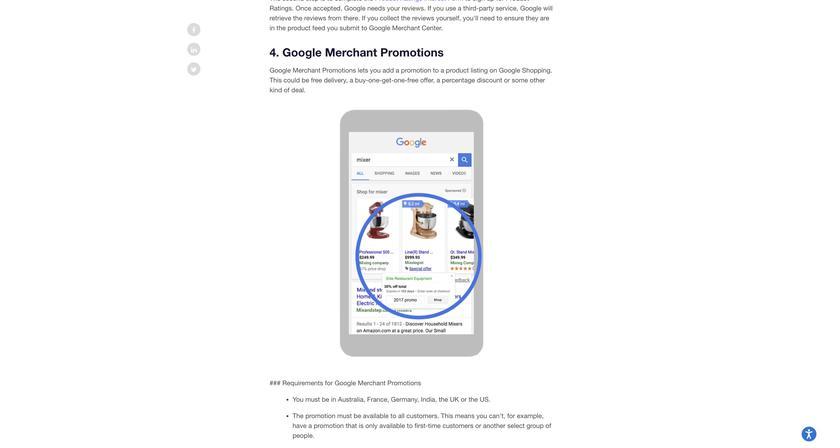 Task type: vqa. For each thing, say whether or not it's contained in the screenshot.
over
no



Task type: describe. For each thing, give the bounding box(es) containing it.
customers
[[443, 422, 474, 430]]

you left use
[[434, 4, 444, 12]]

get-
[[382, 76, 394, 84]]

1 vertical spatial available
[[380, 422, 406, 430]]

first-
[[415, 422, 429, 430]]

merchant up lets
[[325, 45, 378, 59]]

facebook image
[[192, 27, 196, 34]]

or inside the promotion must be available to all customers. this means you can't, for example, have a promotion that is only available to first-time customers or another select group of people.
[[476, 422, 482, 430]]

only
[[366, 422, 378, 430]]

germany,
[[391, 396, 420, 404]]

you
[[293, 396, 304, 404]]

people.
[[293, 432, 315, 440]]

party
[[479, 4, 494, 12]]

1 vertical spatial or
[[461, 396, 467, 404]]

uk
[[450, 396, 460, 404]]

use
[[446, 4, 457, 12]]

percentage
[[442, 76, 476, 84]]

your
[[387, 4, 400, 12]]

1 horizontal spatial if
[[428, 4, 432, 12]]

from
[[328, 14, 342, 22]]

4. google merchant promotions
[[270, 45, 444, 59]]

linkedin image
[[191, 47, 197, 53]]

submit
[[340, 24, 360, 31]]

to left first- at the right of the page
[[407, 422, 413, 430]]

us.
[[480, 396, 491, 404]]

1 vertical spatial if
[[362, 14, 366, 22]]

you'll
[[463, 14, 479, 22]]

2 one- from the left
[[394, 76, 408, 84]]

france,
[[367, 396, 390, 404]]

1 free from the left
[[311, 76, 322, 84]]

a left buy-
[[350, 76, 354, 84]]

deal.
[[292, 86, 306, 94]]

requirements
[[283, 380, 324, 387]]

you inside the promotion must be available to all customers. this means you can't, for example, have a promotion that is only available to first-time customers or another select group of people.
[[477, 412, 488, 420]]

google up they
[[521, 4, 542, 12]]

a right offer, at the right of the page
[[437, 76, 441, 84]]

customers.
[[407, 412, 440, 420]]

0 vertical spatial available
[[363, 412, 389, 420]]

third-
[[464, 4, 479, 12]]

sign
[[473, 0, 485, 2]]

ratings.
[[270, 4, 294, 12]]

feed
[[313, 24, 326, 31]]

promotions inside google merchant promotions lets you add a promotion to a product listing on google shopping. this could be free delivery, a buy-one-get-one-free offer, a percentage discount or some other kind of deal.
[[323, 66, 356, 74]]

1 vertical spatial in
[[331, 396, 337, 404]]

there.
[[344, 14, 360, 22]]

to inside google merchant promotions lets you add a promotion to a product listing on google shopping. this could be free delivery, a buy-one-get-one-free offer, a percentage discount or some other kind of deal.
[[433, 66, 439, 74]]

center.
[[422, 24, 443, 31]]

open accessibe: accessibility options, statement and help image
[[806, 430, 814, 439]]

for inside the promotion must be available to all customers. this means you can't, for example, have a promotion that is only available to first-time customers or another select group of people.
[[508, 412, 516, 420]]

have
[[293, 422, 307, 430]]

ensure
[[505, 14, 525, 22]]

accepted,
[[313, 4, 343, 12]]

merchant inside the "to sign up for product ratings. once accepted, google needs your reviews. if you use a third-party service, google will retrieve the reviews from there. if you collect the reviews yourself, you'll need to ensure they are in the product feed you submit to google merchant center."
[[393, 24, 420, 31]]

google up australia,
[[335, 380, 356, 387]]

product inside google merchant promotions lets you add a promotion to a product listing on google shopping. this could be free delivery, a buy-one-get-one-free offer, a percentage discount or some other kind of deal.
[[446, 66, 469, 74]]

add
[[383, 66, 394, 74]]

example,
[[518, 412, 544, 420]]

of inside google merchant promotions lets you add a promotion to a product listing on google shopping. this could be free delivery, a buy-one-get-one-free offer, a percentage discount or some other kind of deal.
[[284, 86, 290, 94]]

you inside google merchant promotions lets you add a promotion to a product listing on google shopping. this could be free delivery, a buy-one-get-one-free offer, a percentage discount or some other kind of deal.
[[370, 66, 381, 74]]

for inside the "to sign up for product ratings. once accepted, google needs your reviews. if you use a third-party service, google will retrieve the reviews from there. if you collect the reviews yourself, you'll need to ensure they are in the product feed you submit to google merchant center."
[[497, 0, 505, 2]]

to left all
[[391, 412, 397, 420]]

twitter image
[[191, 66, 197, 73]]

discount
[[477, 76, 503, 84]]

the
[[293, 412, 304, 420]]

time
[[429, 422, 441, 430]]

select
[[508, 422, 525, 430]]

you down needs
[[368, 14, 378, 22]]

a up percentage
[[441, 66, 445, 74]]

group
[[527, 422, 544, 430]]

they
[[526, 14, 539, 22]]

listing
[[471, 66, 488, 74]]

needs
[[368, 4, 386, 12]]

other
[[530, 76, 546, 84]]

some
[[512, 76, 529, 84]]

merchant inside google merchant promotions lets you add a promotion to a product listing on google shopping. this could be free delivery, a buy-one-get-one-free offer, a percentage discount or some other kind of deal.
[[293, 66, 321, 74]]



Task type: locate. For each thing, give the bounding box(es) containing it.
0 horizontal spatial if
[[362, 14, 366, 22]]

available down all
[[380, 422, 406, 430]]

another
[[484, 422, 506, 430]]

once
[[296, 4, 312, 12]]

0 vertical spatial promotion
[[401, 66, 432, 74]]

merchant up france,
[[358, 380, 386, 387]]

need
[[481, 14, 495, 22]]

0 horizontal spatial for
[[325, 380, 333, 387]]

0 vertical spatial in
[[270, 24, 275, 31]]

1 vertical spatial promotions
[[323, 66, 356, 74]]

that
[[346, 422, 357, 430]]

0 horizontal spatial this
[[270, 76, 282, 84]]

reviews up feed
[[304, 14, 327, 22]]

of right the group
[[546, 422, 552, 430]]

or right uk
[[461, 396, 467, 404]]

1 reviews from the left
[[304, 14, 327, 22]]

2 vertical spatial promotion
[[314, 422, 344, 430]]

in left australia,
[[331, 396, 337, 404]]

0 vertical spatial this
[[270, 76, 282, 84]]

you right lets
[[370, 66, 381, 74]]

merchant up could
[[293, 66, 321, 74]]

be inside google merchant promotions lets you add a promotion to a product listing on google shopping. this could be free delivery, a buy-one-get-one-free offer, a percentage discount or some other kind of deal.
[[302, 76, 309, 84]]

you must be in australia, france, germany, india, the uk or the us.
[[293, 396, 491, 404]]

the down reviews.
[[401, 14, 411, 22]]

must
[[306, 396, 320, 404], [338, 412, 352, 420]]

up
[[487, 0, 495, 2]]

0 horizontal spatial product
[[288, 24, 311, 31]]

of right kind
[[284, 86, 290, 94]]

1 vertical spatial this
[[441, 412, 454, 420]]

1 horizontal spatial for
[[497, 0, 505, 2]]

available
[[363, 412, 389, 420], [380, 422, 406, 430]]

be up deal.
[[302, 76, 309, 84]]

0 vertical spatial must
[[306, 396, 320, 404]]

0 horizontal spatial or
[[461, 396, 467, 404]]

the left the us.
[[469, 396, 478, 404]]

must up that
[[338, 412, 352, 420]]

the left uk
[[439, 396, 449, 404]]

if right there.
[[362, 14, 366, 22]]

1 vertical spatial be
[[322, 396, 330, 404]]

to right need at the right top of the page
[[497, 14, 503, 22]]

india,
[[421, 396, 437, 404]]

0 horizontal spatial must
[[306, 396, 320, 404]]

2 vertical spatial promotions
[[388, 380, 422, 387]]

be up is
[[354, 412, 362, 420]]

lets
[[358, 66, 369, 74]]

you left can't,
[[477, 412, 488, 420]]

1 vertical spatial promotion
[[306, 412, 336, 420]]

0 vertical spatial promotions
[[381, 45, 444, 59]]

or inside google merchant promotions lets you add a promotion to a product listing on google shopping. this could be free delivery, a buy-one-get-one-free offer, a percentage discount or some other kind of deal.
[[505, 76, 511, 84]]

reviews
[[304, 14, 327, 22], [413, 14, 435, 22]]

product left feed
[[288, 24, 311, 31]]

for right up
[[497, 0, 505, 2]]

to up offer, at the right of the page
[[433, 66, 439, 74]]

this up customers
[[441, 412, 454, 420]]

0 horizontal spatial reviews
[[304, 14, 327, 22]]

buy-
[[355, 76, 369, 84]]

to up third-
[[466, 0, 471, 2]]

google right 4.
[[283, 45, 322, 59]]

be
[[302, 76, 309, 84], [322, 396, 330, 404], [354, 412, 362, 420]]

on
[[490, 66, 498, 74]]

are
[[541, 14, 550, 22]]

0 vertical spatial of
[[284, 86, 290, 94]]

product
[[506, 0, 530, 2]]

promotion inside google merchant promotions lets you add a promotion to a product listing on google shopping. this could be free delivery, a buy-one-get-one-free offer, a percentage discount or some other kind of deal.
[[401, 66, 432, 74]]

2 horizontal spatial be
[[354, 412, 362, 420]]

1 horizontal spatial be
[[322, 396, 330, 404]]

2 free from the left
[[408, 76, 419, 84]]

for right the requirements
[[325, 380, 333, 387]]

the
[[293, 14, 303, 22], [401, 14, 411, 22], [277, 24, 286, 31], [439, 396, 449, 404], [469, 396, 478, 404]]

promotion right the
[[306, 412, 336, 420]]

be down ### requirements for google merchant promotions
[[322, 396, 330, 404]]

0 horizontal spatial free
[[311, 76, 322, 84]]

0 vertical spatial or
[[505, 76, 511, 84]]

0 horizontal spatial one-
[[369, 76, 382, 84]]

product up percentage
[[446, 66, 469, 74]]

this inside the promotion must be available to all customers. this means you can't, for example, have a promotion that is only available to first-time customers or another select group of people.
[[441, 412, 454, 420]]

1 horizontal spatial of
[[546, 422, 552, 430]]

### requirements for google merchant promotions
[[270, 380, 422, 387]]

the down the 'retrieve'
[[277, 24, 286, 31]]

2 vertical spatial or
[[476, 422, 482, 430]]

a right 'add'
[[396, 66, 400, 74]]

available up only
[[363, 412, 389, 420]]

0 vertical spatial product
[[288, 24, 311, 31]]

0 vertical spatial if
[[428, 4, 432, 12]]

1 horizontal spatial must
[[338, 412, 352, 420]]

you down "from"
[[327, 24, 338, 31]]

2 horizontal spatial or
[[505, 76, 511, 84]]

0 horizontal spatial in
[[270, 24, 275, 31]]

reviews up center. at the right top of the page
[[413, 14, 435, 22]]

shopping.
[[523, 66, 553, 74]]

for
[[497, 0, 505, 2], [325, 380, 333, 387], [508, 412, 516, 420]]

product inside the "to sign up for product ratings. once accepted, google needs your reviews. if you use a third-party service, google will retrieve the reviews from there. if you collect the reviews yourself, you'll need to ensure they are in the product feed you submit to google merchant center."
[[288, 24, 311, 31]]

one-
[[369, 76, 382, 84], [394, 76, 408, 84]]

1 vertical spatial must
[[338, 412, 352, 420]]

must inside the promotion must be available to all customers. this means you can't, for example, have a promotion that is only available to first-time customers or another select group of people.
[[338, 412, 352, 420]]

all
[[399, 412, 405, 420]]

delivery,
[[324, 76, 348, 84]]

to sign up for product ratings. once accepted, google needs your reviews. if you use a third-party service, google will retrieve the reviews from there. if you collect the reviews yourself, you'll need to ensure they are in the product feed you submit to google merchant center.
[[270, 0, 553, 31]]

google
[[345, 4, 366, 12], [521, 4, 542, 12], [369, 24, 391, 31], [283, 45, 322, 59], [270, 66, 291, 74], [499, 66, 521, 74], [335, 380, 356, 387]]

a right use
[[458, 4, 462, 12]]

service,
[[496, 4, 519, 12]]

merchant
[[393, 24, 420, 31], [325, 45, 378, 59], [293, 66, 321, 74], [358, 380, 386, 387]]

means
[[455, 412, 475, 420]]

1 vertical spatial for
[[325, 380, 333, 387]]

merchant down collect
[[393, 24, 420, 31]]

1 horizontal spatial one-
[[394, 76, 408, 84]]

product
[[288, 24, 311, 31], [446, 66, 469, 74]]

for up select
[[508, 412, 516, 420]]

2 reviews from the left
[[413, 14, 435, 22]]

google up could
[[270, 66, 291, 74]]

2 horizontal spatial for
[[508, 412, 516, 420]]

of
[[284, 86, 290, 94], [546, 422, 552, 430]]

offer,
[[421, 76, 435, 84]]

the down once
[[293, 14, 303, 22]]

will
[[544, 4, 553, 12]]

be inside the promotion must be available to all customers. this means you can't, for example, have a promotion that is only available to first-time customers or another select group of people.
[[354, 412, 362, 420]]

or left some
[[505, 76, 511, 84]]

google down collect
[[369, 24, 391, 31]]

free left the "delivery,"
[[311, 76, 322, 84]]

must right you
[[306, 396, 320, 404]]

promotions up google merchant promotions lets you add a promotion to a product listing on google shopping. this could be free delivery, a buy-one-get-one-free offer, a percentage discount or some other kind of deal.
[[381, 45, 444, 59]]

in down the 'retrieve'
[[270, 24, 275, 31]]

google merchant promotions lets you add a promotion to a product listing on google shopping. this could be free delivery, a buy-one-get-one-free offer, a percentage discount or some other kind of deal.
[[270, 66, 553, 94]]

in inside the "to sign up for product ratings. once accepted, google needs your reviews. if you use a third-party service, google will retrieve the reviews from there. if you collect the reviews yourself, you'll need to ensure they are in the product feed you submit to google merchant center."
[[270, 24, 275, 31]]

screen shot 2018 08 27 at 1.44.13 pm  2 image
[[330, 102, 494, 366]]

is
[[359, 422, 364, 430]]

if right reviews.
[[428, 4, 432, 12]]

in
[[270, 24, 275, 31], [331, 396, 337, 404]]

you
[[434, 4, 444, 12], [368, 14, 378, 22], [327, 24, 338, 31], [370, 66, 381, 74], [477, 412, 488, 420]]

1 vertical spatial of
[[546, 422, 552, 430]]

a
[[458, 4, 462, 12], [396, 66, 400, 74], [441, 66, 445, 74], [350, 76, 354, 84], [437, 76, 441, 84], [309, 422, 312, 430]]

4.
[[270, 45, 279, 59]]

google up some
[[499, 66, 521, 74]]

0 horizontal spatial of
[[284, 86, 290, 94]]

could
[[284, 76, 300, 84]]

free left offer, at the right of the page
[[408, 76, 419, 84]]

free
[[311, 76, 322, 84], [408, 76, 419, 84]]

this
[[270, 76, 282, 84], [441, 412, 454, 420]]

this inside google merchant promotions lets you add a promotion to a product listing on google shopping. this could be free delivery, a buy-one-get-one-free offer, a percentage discount or some other kind of deal.
[[270, 76, 282, 84]]

of inside the promotion must be available to all customers. this means you can't, for example, have a promotion that is only available to first-time customers or another select group of people.
[[546, 422, 552, 430]]

if
[[428, 4, 432, 12], [362, 14, 366, 22]]

retrieve
[[270, 14, 292, 22]]

0 vertical spatial for
[[497, 0, 505, 2]]

promotions
[[381, 45, 444, 59], [323, 66, 356, 74], [388, 380, 422, 387]]

yourself,
[[437, 14, 462, 22]]

kind
[[270, 86, 282, 94]]

1 horizontal spatial free
[[408, 76, 419, 84]]

to right submit
[[362, 24, 368, 31]]

collect
[[380, 14, 400, 22]]

a right have
[[309, 422, 312, 430]]

or left another
[[476, 422, 482, 430]]

promotions up the "delivery,"
[[323, 66, 356, 74]]

promotion
[[401, 66, 432, 74], [306, 412, 336, 420], [314, 422, 344, 430]]

1 one- from the left
[[369, 76, 382, 84]]

2 vertical spatial for
[[508, 412, 516, 420]]

the promotion must be available to all customers. this means you can't, for example, have a promotion that is only available to first-time customers or another select group of people.
[[293, 412, 552, 440]]

a inside the "to sign up for product ratings. once accepted, google needs your reviews. if you use a third-party service, google will retrieve the reviews from there. if you collect the reviews yourself, you'll need to ensure they are in the product feed you submit to google merchant center."
[[458, 4, 462, 12]]

0 vertical spatial be
[[302, 76, 309, 84]]

google up there.
[[345, 4, 366, 12]]

to
[[466, 0, 471, 2], [497, 14, 503, 22], [362, 24, 368, 31], [433, 66, 439, 74], [391, 412, 397, 420], [407, 422, 413, 430]]

reviews.
[[402, 4, 426, 12]]

promotions up germany,
[[388, 380, 422, 387]]

promotion left that
[[314, 422, 344, 430]]

1 horizontal spatial in
[[331, 396, 337, 404]]

1 horizontal spatial reviews
[[413, 14, 435, 22]]

this up kind
[[270, 76, 282, 84]]

1 horizontal spatial this
[[441, 412, 454, 420]]

a inside the promotion must be available to all customers. this means you can't, for example, have a promotion that is only available to first-time customers or another select group of people.
[[309, 422, 312, 430]]

2 vertical spatial be
[[354, 412, 362, 420]]

###
[[270, 380, 281, 387]]

australia,
[[338, 396, 366, 404]]

or
[[505, 76, 511, 84], [461, 396, 467, 404], [476, 422, 482, 430]]

0 horizontal spatial be
[[302, 76, 309, 84]]

1 vertical spatial product
[[446, 66, 469, 74]]

promotion up offer, at the right of the page
[[401, 66, 432, 74]]

can't,
[[489, 412, 506, 420]]

1 horizontal spatial product
[[446, 66, 469, 74]]

1 horizontal spatial or
[[476, 422, 482, 430]]



